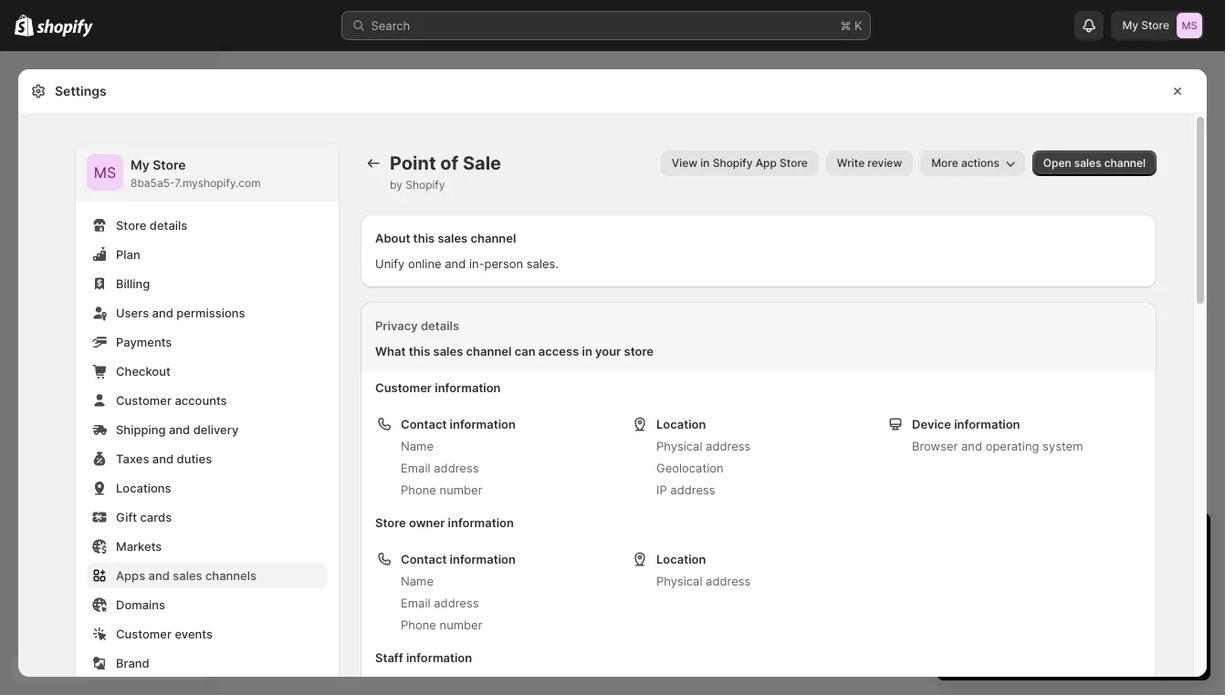 Task type: locate. For each thing, give the bounding box(es) containing it.
0 horizontal spatial my
[[131, 157, 150, 173]]

to
[[1031, 592, 1042, 606]]

channels
[[205, 569, 256, 583]]

domains link
[[87, 593, 328, 618]]

staff information
[[375, 651, 472, 666]]

store up 8ba5a5-
[[153, 157, 186, 173]]

0 vertical spatial details
[[150, 218, 187, 233]]

0 vertical spatial in
[[701, 156, 710, 170]]

and right users
[[152, 306, 173, 320]]

2 physical from the top
[[656, 574, 703, 589]]

0 vertical spatial contact information name email address phone number
[[401, 417, 516, 498]]

customer accounts link
[[87, 388, 328, 414]]

markets link
[[87, 534, 328, 560]]

email
[[401, 461, 431, 476], [401, 596, 431, 611]]

1 physical from the top
[[656, 439, 703, 454]]

0 vertical spatial location
[[656, 417, 706, 432]]

open sales channel link
[[1032, 151, 1157, 176]]

channel for what this sales channel can access in your store
[[466, 344, 512, 359]]

email up owner
[[401, 461, 431, 476]]

customer events link
[[87, 622, 328, 647]]

information
[[435, 381, 501, 395], [450, 417, 516, 432], [954, 417, 1020, 432], [448, 516, 514, 530], [450, 552, 516, 567], [406, 651, 472, 666]]

number
[[440, 483, 482, 498], [440, 618, 482, 633]]

shopify inside select a plan to extend your shopify trial for just $1/month for your first 3 months.
[[1115, 592, 1158, 606]]

address
[[706, 439, 751, 454], [434, 461, 479, 476], [670, 483, 715, 498], [706, 574, 751, 589], [434, 596, 479, 611]]

customer for customer events
[[116, 627, 172, 642]]

and inside device information browser and operating system
[[961, 439, 982, 454]]

1 number from the top
[[440, 483, 482, 498]]

location
[[656, 417, 706, 432], [656, 552, 706, 567]]

billing
[[116, 277, 150, 291]]

shopify image
[[15, 14, 34, 37], [37, 19, 93, 37]]

my store 8ba5a5-7.myshopify.com
[[131, 157, 261, 190]]

information up operating
[[954, 417, 1020, 432]]

0 horizontal spatial shopify
[[406, 178, 445, 192]]

0 horizontal spatial shopify image
[[15, 14, 34, 37]]

plan
[[116, 247, 140, 262]]

my inside my store 8ba5a5-7.myshopify.com
[[131, 157, 150, 173]]

1 phone from the top
[[401, 483, 436, 498]]

2 name from the top
[[401, 574, 434, 589]]

in-
[[469, 257, 484, 271]]

contact down owner
[[401, 552, 447, 567]]

phone up staff information
[[401, 618, 436, 633]]

view
[[672, 156, 698, 170]]

write review
[[837, 156, 902, 170]]

sales up unify online and in-person sales.
[[438, 231, 468, 246]]

1 horizontal spatial shopify
[[713, 156, 753, 170]]

system
[[1043, 439, 1083, 454]]

0 vertical spatial name
[[401, 439, 434, 454]]

1 vertical spatial physical
[[656, 574, 703, 589]]

2 phone from the top
[[401, 618, 436, 633]]

for down select
[[955, 610, 970, 624]]

$1/month
[[997, 610, 1051, 624]]

in right access
[[582, 344, 592, 359]]

number up staff information
[[440, 618, 482, 633]]

phone up owner
[[401, 483, 436, 498]]

1 vertical spatial contact information name email address phone number
[[401, 552, 516, 633]]

location physical address geolocation ip address
[[656, 417, 751, 498]]

shipping and delivery link
[[87, 417, 328, 443]]

and left in-
[[445, 257, 466, 271]]

details right privacy
[[421, 319, 459, 333]]

details
[[150, 218, 187, 233], [421, 319, 459, 333]]

location down ip
[[656, 552, 706, 567]]

my left my store icon
[[1122, 18, 1139, 32]]

and down 'customer accounts'
[[169, 423, 190, 437]]

of
[[440, 152, 459, 174]]

billing link
[[87, 271, 328, 297]]

1 horizontal spatial details
[[421, 319, 459, 333]]

customer for customer accounts
[[116, 393, 172, 408]]

1 vertical spatial channel
[[471, 231, 516, 246]]

your inside settings 'dialog'
[[595, 344, 621, 359]]

gift
[[116, 510, 137, 525]]

this
[[413, 231, 435, 246], [409, 344, 430, 359]]

my store
[[1122, 18, 1170, 32]]

what this sales channel can access in your store
[[375, 344, 654, 359]]

1 vertical spatial name
[[401, 574, 434, 589]]

for down extend
[[1054, 610, 1069, 624]]

domains
[[116, 598, 165, 613]]

your
[[595, 344, 621, 359], [1087, 592, 1112, 606], [1073, 610, 1097, 624]]

apps and sales channels
[[116, 569, 256, 583]]

0 vertical spatial phone
[[401, 483, 436, 498]]

1 horizontal spatial in
[[701, 156, 710, 170]]

2 vertical spatial shopify
[[1115, 592, 1158, 606]]

customer down checkout
[[116, 393, 172, 408]]

store left my store icon
[[1141, 18, 1170, 32]]

8ba5a5-
[[131, 176, 175, 190]]

sales up the customer information
[[433, 344, 463, 359]]

information inside device information browser and operating system
[[954, 417, 1020, 432]]

1 horizontal spatial my
[[1122, 18, 1139, 32]]

⌘ k
[[840, 18, 862, 33]]

customer information
[[375, 381, 501, 395]]

plan link
[[87, 242, 328, 268]]

physical inside location physical address
[[656, 574, 703, 589]]

sales inside shop settings menu element
[[173, 569, 202, 583]]

1 vertical spatial shopify
[[406, 178, 445, 192]]

shopify
[[713, 156, 753, 170], [406, 178, 445, 192], [1115, 592, 1158, 606]]

sales
[[1074, 156, 1102, 170], [438, 231, 468, 246], [433, 344, 463, 359], [173, 569, 202, 583]]

more
[[932, 156, 958, 170]]

this up online
[[413, 231, 435, 246]]

number for owner
[[440, 618, 482, 633]]

this for about
[[413, 231, 435, 246]]

taxes and duties
[[116, 452, 212, 467]]

shopify inside the point of sale by shopify
[[406, 178, 445, 192]]

this down privacy details
[[409, 344, 430, 359]]

0 vertical spatial number
[[440, 483, 482, 498]]

details down 8ba5a5-
[[150, 218, 187, 233]]

markets
[[116, 540, 162, 554]]

phone for customer
[[401, 483, 436, 498]]

delivery
[[193, 423, 239, 437]]

actions
[[961, 156, 1000, 170]]

taxes
[[116, 452, 149, 467]]

in right view at the right of page
[[701, 156, 710, 170]]

dialog
[[1214, 69, 1225, 696]]

0 vertical spatial this
[[413, 231, 435, 246]]

customer down what
[[375, 381, 432, 395]]

this for what
[[409, 344, 430, 359]]

contact information name email address phone number up store owner information
[[401, 417, 516, 498]]

2 horizontal spatial shopify
[[1115, 592, 1158, 606]]

store inside my store 8ba5a5-7.myshopify.com
[[153, 157, 186, 173]]

0 vertical spatial my
[[1122, 18, 1139, 32]]

can
[[515, 344, 536, 359]]

email for customer
[[401, 461, 431, 476]]

sale
[[463, 152, 501, 174]]

1 vertical spatial location
[[656, 552, 706, 567]]

select
[[955, 592, 990, 606]]

2 contact information name email address phone number from the top
[[401, 552, 516, 633]]

1 vertical spatial phone
[[401, 618, 436, 633]]

shopify left app
[[713, 156, 753, 170]]

gift cards link
[[87, 505, 328, 530]]

open
[[1043, 156, 1072, 170]]

1 contact from the top
[[401, 417, 447, 432]]

address inside location physical address
[[706, 574, 751, 589]]

1 location from the top
[[656, 417, 706, 432]]

my up 8ba5a5-
[[131, 157, 150, 173]]

store left owner
[[375, 516, 406, 530]]

customer events
[[116, 627, 213, 642]]

details for privacy details
[[421, 319, 459, 333]]

1 contact information name email address phone number from the top
[[401, 417, 516, 498]]

1 vertical spatial details
[[421, 319, 459, 333]]

2 number from the top
[[440, 618, 482, 633]]

1 vertical spatial this
[[409, 344, 430, 359]]

number up store owner information
[[440, 483, 482, 498]]

users and permissions
[[116, 306, 245, 320]]

contact
[[401, 417, 447, 432], [401, 552, 447, 567]]

payments
[[116, 335, 172, 350]]

physical
[[656, 439, 703, 454], [656, 574, 703, 589]]

my store image
[[87, 154, 123, 191]]

0 vertical spatial contact
[[401, 417, 447, 432]]

0 vertical spatial your
[[595, 344, 621, 359]]

your left first
[[1073, 610, 1097, 624]]

email up staff information
[[401, 596, 431, 611]]

and right taxes
[[152, 452, 174, 467]]

1 for from the left
[[955, 610, 970, 624]]

1 vertical spatial number
[[440, 618, 482, 633]]

cards
[[140, 510, 172, 525]]

contact information name email address phone number down store owner information
[[401, 552, 516, 633]]

3 days left in your trial element
[[937, 561, 1211, 681]]

sales up domains link
[[173, 569, 202, 583]]

2 vertical spatial channel
[[466, 344, 512, 359]]

0 vertical spatial email
[[401, 461, 431, 476]]

and right browser
[[961, 439, 982, 454]]

channel up the person
[[471, 231, 516, 246]]

channel left can
[[466, 344, 512, 359]]

contact information name email address phone number for information
[[401, 417, 516, 498]]

1 vertical spatial contact
[[401, 552, 447, 567]]

device
[[912, 417, 951, 432]]

information down store owner information
[[450, 552, 516, 567]]

name down owner
[[401, 574, 434, 589]]

1 horizontal spatial for
[[1054, 610, 1069, 624]]

your left the store
[[595, 344, 621, 359]]

channel for about this sales channel
[[471, 231, 516, 246]]

location inside location physical address geolocation ip address
[[656, 417, 706, 432]]

app
[[756, 156, 777, 170]]

details for store details
[[150, 218, 187, 233]]

and right apps
[[148, 569, 170, 583]]

store right app
[[780, 156, 808, 170]]

1 vertical spatial in
[[582, 344, 592, 359]]

customer down the domains
[[116, 627, 172, 642]]

channel right open
[[1104, 156, 1146, 170]]

contact information name email address phone number for owner
[[401, 552, 516, 633]]

details inside shop settings menu element
[[150, 218, 187, 233]]

physical for location physical address
[[656, 574, 703, 589]]

name
[[401, 439, 434, 454], [401, 574, 434, 589]]

2 contact from the top
[[401, 552, 447, 567]]

contact for owner
[[401, 552, 447, 567]]

0 horizontal spatial for
[[955, 610, 970, 624]]

1 vertical spatial my
[[131, 157, 150, 173]]

1 vertical spatial email
[[401, 596, 431, 611]]

0 vertical spatial shopify
[[713, 156, 753, 170]]

0 vertical spatial channel
[[1104, 156, 1146, 170]]

store
[[1141, 18, 1170, 32], [780, 156, 808, 170], [153, 157, 186, 173], [116, 218, 146, 233], [375, 516, 406, 530]]

0 vertical spatial physical
[[656, 439, 703, 454]]

sales for about this sales channel
[[438, 231, 468, 246]]

name down the customer information
[[401, 439, 434, 454]]

unify online and in-person sales.
[[375, 257, 559, 271]]

just
[[974, 610, 994, 624]]

view in shopify app store link
[[661, 151, 819, 176]]

contact information name email address phone number
[[401, 417, 516, 498], [401, 552, 516, 633]]

settings dialog
[[18, 69, 1207, 696]]

more actions button
[[921, 151, 1025, 176]]

0 horizontal spatial in
[[582, 344, 592, 359]]

1 horizontal spatial shopify image
[[37, 19, 93, 37]]

physical inside location physical address geolocation ip address
[[656, 439, 703, 454]]

about
[[375, 231, 410, 246]]

location inside location physical address
[[656, 552, 706, 567]]

phone
[[401, 483, 436, 498], [401, 618, 436, 633]]

contact down the customer information
[[401, 417, 447, 432]]

shopify down point
[[406, 178, 445, 192]]

point of sale by shopify
[[390, 152, 501, 192]]

locations link
[[87, 476, 328, 501]]

point
[[390, 152, 436, 174]]

settings
[[55, 83, 107, 99]]

1 email from the top
[[401, 461, 431, 476]]

2 location from the top
[[656, 552, 706, 567]]

location up geolocation
[[656, 417, 706, 432]]

unify
[[375, 257, 405, 271]]

users and permissions link
[[87, 300, 328, 326]]

1 name from the top
[[401, 439, 434, 454]]

and
[[445, 257, 466, 271], [152, 306, 173, 320], [169, 423, 190, 437], [961, 439, 982, 454], [152, 452, 174, 467], [148, 569, 170, 583]]

shopify up 3
[[1115, 592, 1158, 606]]

sales for what this sales channel can access in your store
[[433, 344, 463, 359]]

your up first
[[1087, 592, 1112, 606]]

0 horizontal spatial details
[[150, 218, 187, 233]]

2 email from the top
[[401, 596, 431, 611]]

search
[[371, 18, 410, 33]]



Task type: describe. For each thing, give the bounding box(es) containing it.
information right owner
[[448, 516, 514, 530]]

brand link
[[87, 651, 328, 677]]

duties
[[177, 452, 212, 467]]

payments link
[[87, 330, 328, 355]]

open sales channel
[[1043, 156, 1146, 170]]

and for apps and sales channels
[[148, 569, 170, 583]]

shop settings menu element
[[76, 143, 339, 696]]

physical for location physical address geolocation ip address
[[656, 439, 703, 454]]

and for taxes and duties
[[152, 452, 174, 467]]

permissions
[[177, 306, 245, 320]]

and for users and permissions
[[152, 306, 173, 320]]

checkout
[[116, 364, 170, 379]]

location physical address
[[656, 552, 751, 589]]

store owner information
[[375, 516, 514, 530]]

and for shipping and delivery
[[169, 423, 190, 437]]

plan
[[1003, 592, 1027, 606]]

location for location physical address
[[656, 552, 706, 567]]

staff
[[375, 651, 403, 666]]

ip
[[656, 483, 667, 498]]

write
[[837, 156, 865, 170]]

browser
[[912, 439, 958, 454]]

write review link
[[826, 151, 913, 176]]

users
[[116, 306, 149, 320]]

name for store
[[401, 574, 434, 589]]

online
[[408, 257, 442, 271]]

locations
[[116, 481, 171, 496]]

checkout link
[[87, 359, 328, 384]]

location for location physical address geolocation ip address
[[656, 417, 706, 432]]

months.
[[1137, 610, 1182, 624]]

by
[[390, 178, 403, 192]]

privacy
[[375, 319, 418, 333]]

review
[[868, 156, 902, 170]]

contact for information
[[401, 417, 447, 432]]

what
[[375, 344, 406, 359]]

store details link
[[87, 213, 328, 238]]

more actions
[[932, 156, 1000, 170]]

store
[[624, 344, 654, 359]]

information down the customer information
[[450, 417, 516, 432]]

a
[[993, 592, 1000, 606]]

3
[[1126, 610, 1134, 624]]

about this sales channel
[[375, 231, 516, 246]]

number for information
[[440, 483, 482, 498]]

2 for from the left
[[1054, 610, 1069, 624]]

sales right open
[[1074, 156, 1102, 170]]

2 vertical spatial your
[[1073, 610, 1097, 624]]

gift cards
[[116, 510, 172, 525]]

7.myshopify.com
[[175, 176, 261, 190]]

shopify inside 'view in shopify app store' link
[[713, 156, 753, 170]]

name for customer
[[401, 439, 434, 454]]

apps
[[116, 569, 145, 583]]

my store image
[[1177, 13, 1202, 38]]

⌘
[[840, 18, 851, 33]]

phone for store
[[401, 618, 436, 633]]

email for store
[[401, 596, 431, 611]]

store details
[[116, 218, 187, 233]]

customer for customer information
[[375, 381, 432, 395]]

extend
[[1045, 592, 1084, 606]]

information down what this sales channel can access in your store
[[435, 381, 501, 395]]

geolocation
[[656, 461, 724, 476]]

view in shopify app store
[[672, 156, 808, 170]]

ms button
[[87, 154, 123, 191]]

my for my store 8ba5a5-7.myshopify.com
[[131, 157, 150, 173]]

my for my store
[[1122, 18, 1139, 32]]

sales.
[[527, 257, 559, 271]]

device information browser and operating system
[[912, 417, 1083, 454]]

trial
[[1161, 592, 1182, 606]]

customer accounts
[[116, 393, 227, 408]]

person
[[484, 257, 523, 271]]

owner
[[409, 516, 445, 530]]

taxes and duties link
[[87, 446, 328, 472]]

access
[[538, 344, 579, 359]]

operating
[[986, 439, 1039, 454]]

privacy details
[[375, 319, 459, 333]]

1 vertical spatial your
[[1087, 592, 1112, 606]]

events
[[175, 627, 213, 642]]

apps and sales channels link
[[87, 563, 328, 589]]

accounts
[[175, 393, 227, 408]]

shipping and delivery
[[116, 423, 239, 437]]

information right staff
[[406, 651, 472, 666]]

sales for apps and sales channels
[[173, 569, 202, 583]]

shipping
[[116, 423, 166, 437]]

store up plan
[[116, 218, 146, 233]]

brand
[[116, 656, 149, 671]]



Task type: vqa. For each thing, say whether or not it's contained in the screenshot.
CUSTOMER corresponding to Customer accounts
yes



